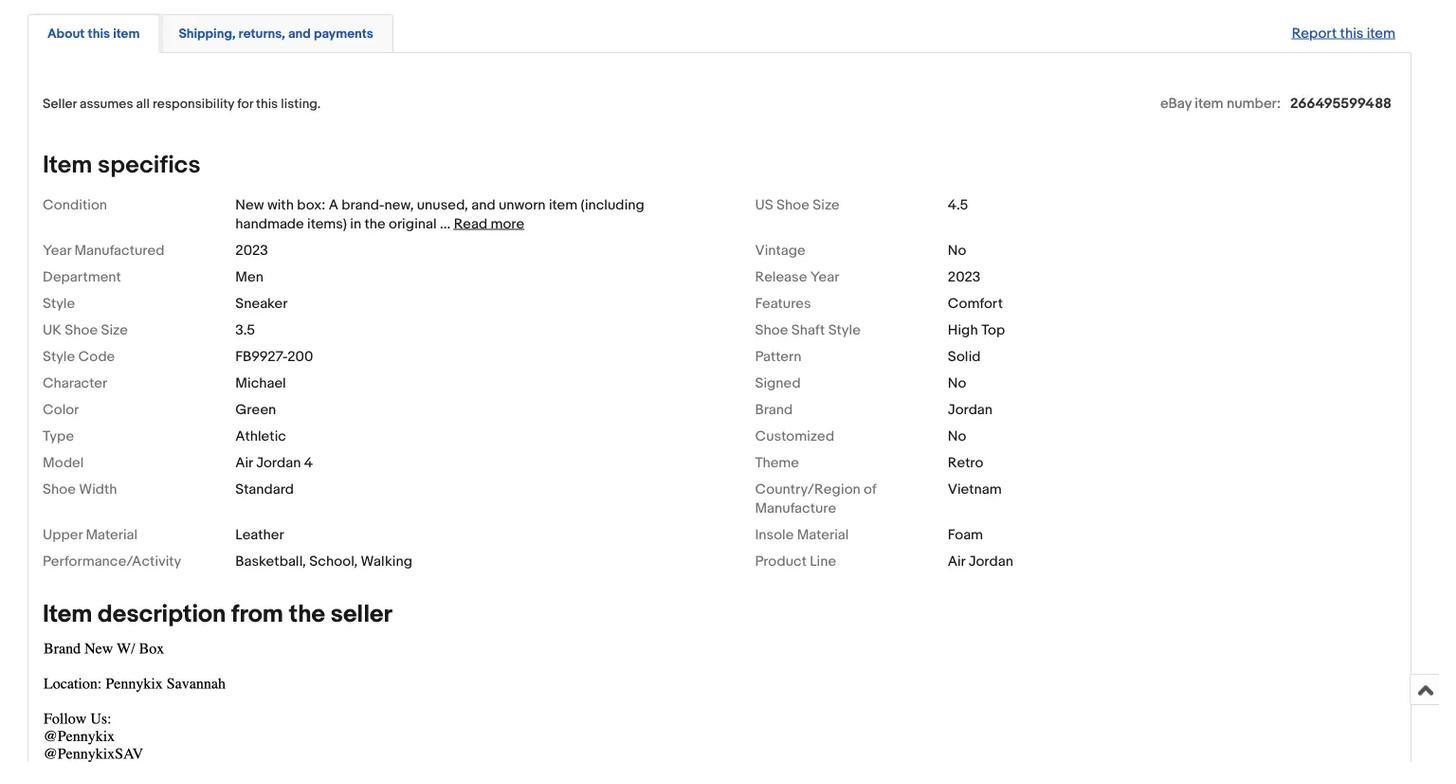 Task type: describe. For each thing, give the bounding box(es) containing it.
listing.
[[281, 96, 321, 112]]

manufacture
[[755, 500, 836, 517]]

shoe down model
[[43, 481, 76, 498]]

original
[[389, 215, 437, 232]]

about this item button
[[47, 25, 140, 43]]

year manufactured
[[43, 242, 165, 259]]

model
[[43, 454, 84, 471]]

fb9927-
[[235, 348, 287, 365]]

insole material
[[755, 526, 849, 543]]

leather
[[235, 526, 284, 543]]

more
[[491, 215, 524, 232]]

fb9927-200
[[235, 348, 313, 365]]

new with box: a brand-new, unused, and unworn item (including handmade items) in the original ...
[[235, 196, 644, 232]]

seller
[[43, 96, 77, 112]]

read more button
[[454, 215, 524, 232]]

air jordan
[[948, 553, 1013, 570]]

specifics
[[98, 150, 201, 180]]

seller
[[331, 600, 392, 629]]

(including
[[581, 196, 644, 213]]

1 vertical spatial style
[[828, 321, 861, 338]]

item right ebay
[[1195, 95, 1223, 112]]

air jordan 4
[[235, 454, 313, 471]]

material for insole material
[[797, 526, 849, 543]]

tab list containing about this item
[[27, 10, 1412, 53]]

shoe right us
[[776, 196, 810, 213]]

shoe up pattern
[[755, 321, 788, 338]]

comfort
[[948, 295, 1003, 312]]

and inside the new with box: a brand-new, unused, and unworn item (including handmade items) in the original ...
[[471, 196, 495, 213]]

shipping,
[[179, 26, 236, 42]]

seller assumes all responsibility for this listing.
[[43, 96, 321, 112]]

report this item
[[1292, 25, 1395, 42]]

a
[[329, 196, 338, 213]]

theme
[[755, 454, 799, 471]]

2023 for release year
[[948, 268, 981, 285]]

width
[[79, 481, 117, 498]]

shoe width
[[43, 481, 117, 498]]

no for signed
[[948, 374, 966, 391]]

200
[[287, 348, 313, 365]]

green
[[235, 401, 276, 418]]

item right report at the top right of page
[[1367, 25, 1395, 42]]

release
[[755, 268, 807, 285]]

about
[[47, 26, 85, 42]]

michael
[[235, 374, 286, 391]]

style for style code
[[43, 348, 75, 365]]

unworn
[[499, 196, 546, 213]]

1 horizontal spatial this
[[256, 96, 278, 112]]

vietnam
[[948, 481, 1002, 498]]

line
[[810, 553, 836, 570]]

style code
[[43, 348, 115, 365]]

payments
[[314, 26, 373, 42]]

high top
[[948, 321, 1005, 338]]

number:
[[1227, 95, 1281, 112]]

item description from the seller
[[43, 600, 392, 629]]

solid
[[948, 348, 981, 365]]

upper
[[43, 526, 83, 543]]

signed
[[755, 374, 801, 391]]

responsibility
[[153, 96, 234, 112]]

shoe shaft style
[[755, 321, 861, 338]]

country/region of manufacture
[[755, 481, 876, 517]]

all
[[136, 96, 150, 112]]

3.5
[[235, 321, 255, 338]]

read more
[[454, 215, 524, 232]]

material for upper material
[[86, 526, 138, 543]]

athletic
[[235, 427, 286, 445]]

top
[[981, 321, 1005, 338]]

this for about
[[88, 26, 110, 42]]

type
[[43, 427, 74, 445]]

brand
[[755, 401, 793, 418]]

returns,
[[239, 26, 285, 42]]

unused,
[[417, 196, 468, 213]]

jordan for air jordan
[[969, 553, 1013, 570]]

performance/activity
[[43, 553, 181, 570]]

266495599488
[[1290, 95, 1392, 112]]

size for uk shoe size
[[101, 321, 128, 338]]

report
[[1292, 25, 1337, 42]]

ebay
[[1160, 95, 1192, 112]]

4.5
[[948, 196, 968, 213]]

and inside shipping, returns, and payments button
[[288, 26, 311, 42]]



Task type: locate. For each thing, give the bounding box(es) containing it.
1 vertical spatial and
[[471, 196, 495, 213]]

standard
[[235, 481, 294, 498]]

2 material from the left
[[797, 526, 849, 543]]

high
[[948, 321, 978, 338]]

shipping, returns, and payments
[[179, 26, 373, 42]]

material
[[86, 526, 138, 543], [797, 526, 849, 543]]

jordan up 'retro'
[[948, 401, 993, 418]]

tab list
[[27, 10, 1412, 53]]

retro
[[948, 454, 983, 471]]

department
[[43, 268, 121, 285]]

0 vertical spatial and
[[288, 26, 311, 42]]

item inside button
[[113, 26, 140, 42]]

the right "in"
[[364, 215, 386, 232]]

school,
[[309, 553, 358, 570]]

the inside the new with box: a brand-new, unused, and unworn item (including handmade items) in the original ...
[[364, 215, 386, 232]]

0 horizontal spatial the
[[289, 600, 325, 629]]

0 vertical spatial year
[[43, 242, 71, 259]]

for
[[237, 96, 253, 112]]

1 horizontal spatial size
[[813, 196, 840, 213]]

no
[[948, 242, 966, 259], [948, 374, 966, 391], [948, 427, 966, 445]]

0 vertical spatial style
[[43, 295, 75, 312]]

2 item from the top
[[43, 600, 92, 629]]

us shoe size
[[755, 196, 840, 213]]

0 horizontal spatial this
[[88, 26, 110, 42]]

4
[[304, 454, 313, 471]]

handmade
[[235, 215, 304, 232]]

shoe up style code
[[65, 321, 98, 338]]

1 material from the left
[[86, 526, 138, 543]]

1 vertical spatial 2023
[[948, 268, 981, 285]]

2023 for year manufactured
[[235, 242, 268, 259]]

1 horizontal spatial 2023
[[948, 268, 981, 285]]

2 vertical spatial jordan
[[969, 553, 1013, 570]]

and up the read more button
[[471, 196, 495, 213]]

air for air jordan
[[948, 553, 965, 570]]

the
[[364, 215, 386, 232], [289, 600, 325, 629]]

2 no from the top
[[948, 374, 966, 391]]

customized
[[755, 427, 834, 445]]

country/region
[[755, 481, 861, 498]]

0 vertical spatial the
[[364, 215, 386, 232]]

this
[[1340, 25, 1364, 42], [88, 26, 110, 42], [256, 96, 278, 112]]

about this item
[[47, 26, 140, 42]]

0 horizontal spatial and
[[288, 26, 311, 42]]

product line
[[755, 553, 836, 570]]

year up department
[[43, 242, 71, 259]]

this right report at the top right of page
[[1340, 25, 1364, 42]]

jordan down foam
[[969, 553, 1013, 570]]

0 horizontal spatial size
[[101, 321, 128, 338]]

shipping, returns, and payments button
[[179, 25, 373, 43]]

read
[[454, 215, 487, 232]]

basketball,
[[235, 553, 306, 570]]

release year
[[755, 268, 839, 285]]

uk shoe size
[[43, 321, 128, 338]]

0 horizontal spatial 2023
[[235, 242, 268, 259]]

2023 up "comfort"
[[948, 268, 981, 285]]

jordan for air jordan 4
[[256, 454, 301, 471]]

item inside the new with box: a brand-new, unused, and unworn item (including handmade items) in the original ...
[[549, 196, 578, 213]]

vintage
[[755, 242, 805, 259]]

style
[[43, 295, 75, 312], [828, 321, 861, 338], [43, 348, 75, 365]]

size
[[813, 196, 840, 213], [101, 321, 128, 338]]

shoe
[[776, 196, 810, 213], [65, 321, 98, 338], [755, 321, 788, 338], [43, 481, 76, 498]]

this right for
[[256, 96, 278, 112]]

year right the release
[[810, 268, 839, 285]]

pattern
[[755, 348, 801, 365]]

item right the about
[[113, 26, 140, 42]]

2023
[[235, 242, 268, 259], [948, 268, 981, 285]]

jordan up standard
[[256, 454, 301, 471]]

1 item from the top
[[43, 150, 92, 180]]

1 horizontal spatial material
[[797, 526, 849, 543]]

item right unworn
[[549, 196, 578, 213]]

description
[[98, 600, 226, 629]]

walking
[[361, 553, 412, 570]]

items)
[[307, 215, 347, 232]]

item for item specifics
[[43, 150, 92, 180]]

report this item link
[[1282, 15, 1405, 51]]

2 horizontal spatial this
[[1340, 25, 1364, 42]]

jordan
[[948, 401, 993, 418], [256, 454, 301, 471], [969, 553, 1013, 570]]

item specifics
[[43, 150, 201, 180]]

1 vertical spatial air
[[948, 553, 965, 570]]

no for customized
[[948, 427, 966, 445]]

air down foam
[[948, 553, 965, 570]]

0 vertical spatial air
[[235, 454, 253, 471]]

1 vertical spatial no
[[948, 374, 966, 391]]

item down performance/activity
[[43, 600, 92, 629]]

style down the uk
[[43, 348, 75, 365]]

material up performance/activity
[[86, 526, 138, 543]]

0 vertical spatial no
[[948, 242, 966, 259]]

no for vintage
[[948, 242, 966, 259]]

1 no from the top
[[948, 242, 966, 259]]

insole
[[755, 526, 794, 543]]

1 vertical spatial year
[[810, 268, 839, 285]]

product
[[755, 553, 807, 570]]

upper material
[[43, 526, 138, 543]]

of
[[864, 481, 876, 498]]

men
[[235, 268, 264, 285]]

3 no from the top
[[948, 427, 966, 445]]

0 horizontal spatial year
[[43, 242, 71, 259]]

item
[[1367, 25, 1395, 42], [113, 26, 140, 42], [1195, 95, 1223, 112], [549, 196, 578, 213]]

this for report
[[1340, 25, 1364, 42]]

basketball, school, walking
[[235, 553, 412, 570]]

brand-
[[342, 196, 385, 213]]

1 vertical spatial jordan
[[256, 454, 301, 471]]

1 horizontal spatial and
[[471, 196, 495, 213]]

and right returns,
[[288, 26, 311, 42]]

0 horizontal spatial material
[[86, 526, 138, 543]]

size for us shoe size
[[813, 196, 840, 213]]

color
[[43, 401, 79, 418]]

features
[[755, 295, 811, 312]]

1 vertical spatial size
[[101, 321, 128, 338]]

item up the condition
[[43, 150, 92, 180]]

this right the about
[[88, 26, 110, 42]]

0 horizontal spatial air
[[235, 454, 253, 471]]

air for air jordan 4
[[235, 454, 253, 471]]

2 vertical spatial style
[[43, 348, 75, 365]]

manufactured
[[74, 242, 165, 259]]

style for style
[[43, 295, 75, 312]]

in
[[350, 215, 361, 232]]

1 horizontal spatial the
[[364, 215, 386, 232]]

condition
[[43, 196, 107, 213]]

foam
[[948, 526, 983, 543]]

with
[[267, 196, 294, 213]]

no up 'retro'
[[948, 427, 966, 445]]

size up code
[[101, 321, 128, 338]]

style up the uk
[[43, 295, 75, 312]]

1 vertical spatial item
[[43, 600, 92, 629]]

new,
[[385, 196, 414, 213]]

us
[[755, 196, 773, 213]]

style right shaft
[[828, 321, 861, 338]]

0 vertical spatial 2023
[[235, 242, 268, 259]]

1 horizontal spatial air
[[948, 553, 965, 570]]

the right the from
[[289, 600, 325, 629]]

...
[[440, 215, 451, 232]]

material up line
[[797, 526, 849, 543]]

ebay item number: 266495599488
[[1160, 95, 1392, 112]]

character
[[43, 374, 107, 391]]

shaft
[[791, 321, 825, 338]]

2023 up men at the top left of the page
[[235, 242, 268, 259]]

1 horizontal spatial year
[[810, 268, 839, 285]]

no down solid
[[948, 374, 966, 391]]

new
[[235, 196, 264, 213]]

2 vertical spatial no
[[948, 427, 966, 445]]

0 vertical spatial jordan
[[948, 401, 993, 418]]

code
[[78, 348, 115, 365]]

air down athletic
[[235, 454, 253, 471]]

size right us
[[813, 196, 840, 213]]

uk
[[43, 321, 62, 338]]

0 vertical spatial size
[[813, 196, 840, 213]]

item for item description from the seller
[[43, 600, 92, 629]]

this inside button
[[88, 26, 110, 42]]

no down "4.5"
[[948, 242, 966, 259]]

1 vertical spatial the
[[289, 600, 325, 629]]

0 vertical spatial item
[[43, 150, 92, 180]]

box:
[[297, 196, 326, 213]]

sneaker
[[235, 295, 288, 312]]



Task type: vqa. For each thing, say whether or not it's contained in the screenshot.
The basics
no



